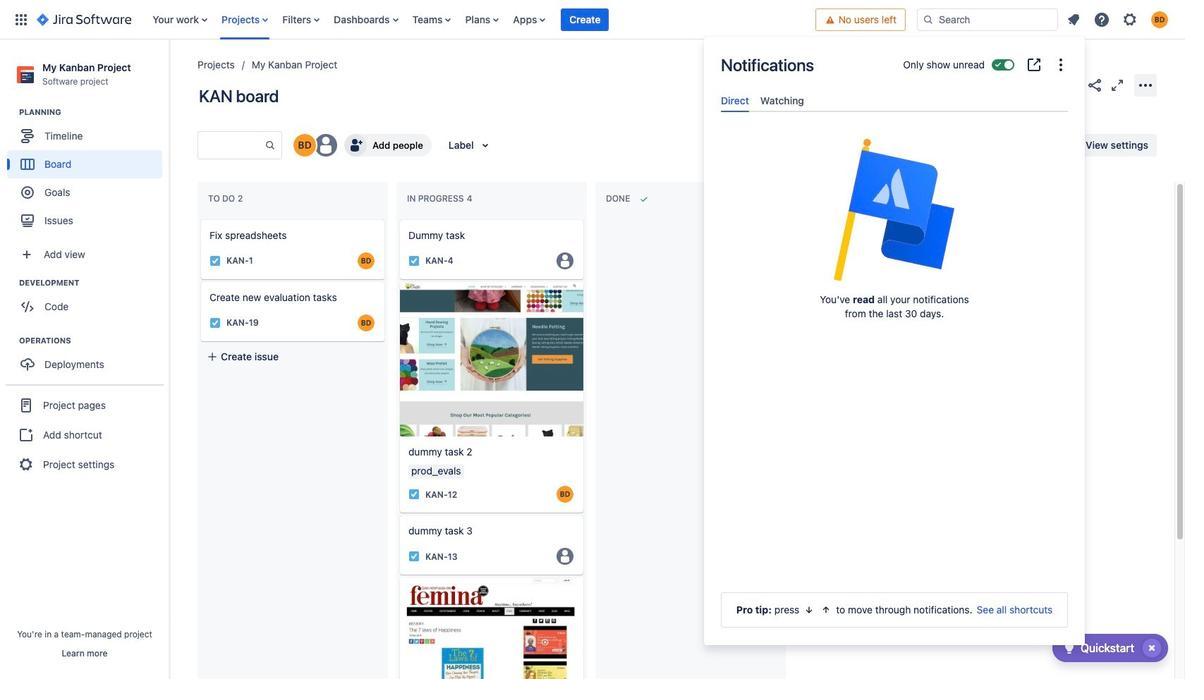 Task type: vqa. For each thing, say whether or not it's contained in the screenshot.
middle Task icon
yes



Task type: describe. For each thing, give the bounding box(es) containing it.
Search this board text field
[[198, 133, 265, 158]]

planning image
[[2, 104, 19, 121]]

primary element
[[8, 0, 816, 39]]

2 vertical spatial task image
[[409, 552, 420, 563]]

group for operations icon
[[7, 335, 169, 383]]

1 horizontal spatial list
[[1062, 7, 1177, 32]]

your profile and settings image
[[1152, 11, 1169, 28]]

heading for group corresponding to planning image
[[19, 107, 169, 118]]

1 vertical spatial task image
[[210, 318, 221, 329]]

group for development image
[[7, 278, 169, 326]]

goal image
[[21, 186, 34, 199]]

0 horizontal spatial list
[[146, 0, 816, 39]]

import image
[[897, 137, 914, 154]]

star kan board image
[[1065, 77, 1081, 94]]

help image
[[1094, 11, 1111, 28]]

check image
[[1062, 640, 1079, 657]]

more actions image
[[1138, 77, 1155, 94]]

open notifications in a new tab image
[[1026, 56, 1043, 73]]

heading for group corresponding to development image
[[19, 278, 169, 289]]

to do element
[[208, 194, 246, 204]]



Task type: locate. For each thing, give the bounding box(es) containing it.
2 task image from the top
[[409, 489, 420, 501]]

1 vertical spatial heading
[[19, 278, 169, 289]]

sidebar element
[[0, 40, 169, 680]]

1 vertical spatial task image
[[409, 489, 420, 501]]

enter full screen image
[[1110, 77, 1127, 94]]

Search field
[[918, 8, 1059, 31]]

None search field
[[918, 8, 1059, 31]]

operations image
[[2, 333, 19, 350]]

jira software image
[[37, 11, 131, 28], [37, 11, 131, 28]]

more image
[[1053, 56, 1070, 73]]

create issue image down the in progress element in the left top of the page
[[390, 210, 407, 227]]

banner
[[0, 0, 1186, 40]]

group
[[7, 107, 169, 239], [7, 278, 169, 326], [7, 335, 169, 383], [6, 385, 164, 485]]

add people image
[[347, 137, 364, 154]]

1 create issue image from the left
[[191, 210, 208, 227]]

tab list
[[716, 89, 1074, 112]]

in progress element
[[407, 194, 475, 204]]

create issue image
[[191, 210, 208, 227], [390, 210, 407, 227]]

0 horizontal spatial create issue image
[[191, 210, 208, 227]]

search image
[[923, 14, 935, 25]]

1 heading from the top
[[19, 107, 169, 118]]

heading
[[19, 107, 169, 118], [19, 278, 169, 289], [19, 335, 169, 347]]

heading for group corresponding to operations icon
[[19, 335, 169, 347]]

dialog
[[705, 37, 1086, 646]]

dismiss quickstart image
[[1141, 637, 1164, 660]]

2 vertical spatial heading
[[19, 335, 169, 347]]

arrow up image
[[821, 605, 833, 616]]

list
[[146, 0, 816, 39], [1062, 7, 1177, 32]]

2 create issue image from the left
[[390, 210, 407, 227]]

task image
[[210, 256, 221, 267], [210, 318, 221, 329], [409, 552, 420, 563]]

0 vertical spatial heading
[[19, 107, 169, 118]]

arrow down image
[[804, 605, 816, 616]]

create issue image down to do element
[[191, 210, 208, 227]]

create issue image for to do element
[[191, 210, 208, 227]]

1 horizontal spatial create issue image
[[390, 210, 407, 227]]

notifications image
[[1066, 11, 1083, 28]]

group for planning image
[[7, 107, 169, 239]]

create issue image for the in progress element in the left top of the page
[[390, 210, 407, 227]]

development image
[[2, 275, 19, 292]]

tab panel
[[716, 112, 1074, 125]]

sidebar navigation image
[[154, 56, 185, 85]]

1 task image from the top
[[409, 256, 420, 267]]

list item
[[561, 0, 610, 39]]

settings image
[[1122, 11, 1139, 28]]

3 heading from the top
[[19, 335, 169, 347]]

0 vertical spatial task image
[[210, 256, 221, 267]]

appswitcher icon image
[[13, 11, 30, 28]]

0 vertical spatial task image
[[409, 256, 420, 267]]

2 heading from the top
[[19, 278, 169, 289]]

task image
[[409, 256, 420, 267], [409, 489, 420, 501]]



